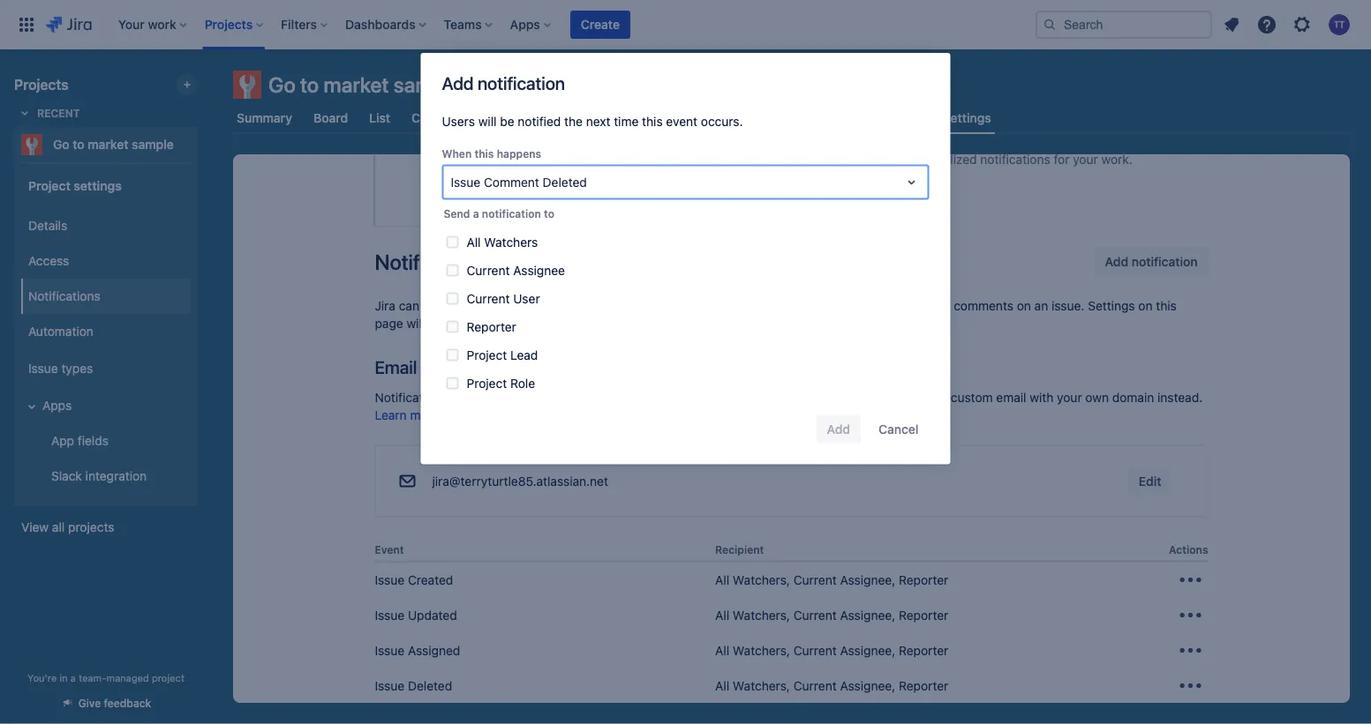Task type: vqa. For each thing, say whether or not it's contained in the screenshot.
WHAT
no



Task type: describe. For each thing, give the bounding box(es) containing it.
give
[[78, 698, 101, 710]]

issues link
[[667, 102, 711, 134]]

0 horizontal spatial emails
[[444, 390, 480, 405]]

user's
[[538, 316, 573, 331]]

project lead
[[467, 348, 538, 362]]

1 vertical spatial sample
[[132, 137, 174, 152]]

expand image
[[21, 396, 42, 418]]

1 vertical spatial notification
[[482, 208, 541, 220]]

summary link
[[233, 102, 296, 134]]

apps button
[[21, 388, 191, 424]]

open image
[[901, 172, 922, 193]]

app fields link
[[32, 424, 191, 459]]

stay
[[799, 135, 824, 149]]

on inside the stay on top of your work by receiving notifications of updates to your team's projects or personalized notifications for your work.
[[827, 135, 841, 149]]

details
[[28, 219, 67, 233]]

go to market sample inside go to market sample link
[[53, 137, 174, 152]]

primary element
[[11, 0, 1036, 49]]

projects inside the stay on top of your work by receiving notifications of updates to your team's projects or personalized notifications for your work.
[[839, 153, 886, 167]]

collapse recent projects image
[[14, 102, 35, 124]]

view
[[21, 520, 49, 535]]

watchers, for issue deleted
[[733, 679, 790, 694]]

apps
[[42, 399, 72, 413]]

notified
[[518, 114, 561, 129]]

someone
[[898, 298, 950, 313]]

reports link
[[725, 102, 778, 134]]

issue for issue updated
[[375, 608, 405, 623]]

email icon image
[[397, 471, 418, 492]]

access
[[28, 254, 69, 268]]

forms
[[556, 111, 593, 125]]

be inside jira can send people or roles an email when events happen on an issue - for example, when someone comments on an issue. settings on this page will be overridden by a user's
[[428, 316, 443, 331]]

directly
[[640, 390, 683, 405]]

jira can send people or roles an email when events happen on an issue - for example, when someone comments on an issue. settings on this page will be overridden by a user's
[[375, 298, 1177, 331]]

give feedback
[[78, 698, 151, 710]]

event
[[666, 114, 698, 129]]

users will be notified the next time this event occurs.
[[442, 114, 743, 129]]

issue for issue comment deleted
[[451, 175, 480, 189]]

0 vertical spatial sample
[[394, 72, 462, 97]]

current for issue assigned
[[793, 644, 837, 658]]

issue comment deleted
[[451, 175, 587, 189]]

pages link
[[610, 102, 653, 134]]

actions
[[1169, 544, 1208, 556]]

event
[[375, 544, 404, 556]]

project settings inside tab list
[[899, 111, 991, 125]]

reporter for issue assigned
[[899, 644, 949, 658]]

management,
[[773, 390, 851, 405]]

1 horizontal spatial notifications
[[375, 249, 492, 274]]

slack integration
[[51, 469, 147, 484]]

to inside the stay on top of your work by receiving notifications of updates to your team's projects or personalized notifications for your work.
[[1151, 135, 1163, 149]]

all for updated
[[715, 608, 729, 623]]

1 horizontal spatial settings
[[944, 111, 991, 125]]

assignee, for issue created
[[840, 573, 895, 588]]

learn
[[375, 408, 407, 422]]

assignee, for issue deleted
[[840, 679, 895, 694]]

issues
[[671, 111, 708, 125]]

feedback
[[104, 698, 151, 710]]

issue types
[[28, 362, 93, 376]]

overridden
[[446, 316, 507, 331]]

issue types link
[[21, 350, 191, 388]]

assignee, for issue updated
[[840, 608, 895, 623]]

reporter for issue created
[[899, 573, 949, 588]]

team-
[[79, 673, 106, 684]]

list link
[[366, 102, 394, 134]]

send
[[423, 298, 451, 313]]

learn more about sending emails from your domain button
[[375, 407, 667, 424]]

this right 'when'
[[474, 148, 494, 160]]

1 horizontal spatial from
[[686, 390, 712, 405]]

issue for issue types
[[28, 362, 58, 376]]

email inside jira can send people or roles an email when events happen on an issue - for example, when someone comments on an issue. settings on this page will be overridden by a user's
[[559, 298, 590, 313]]

assignee
[[513, 263, 565, 278]]

time
[[614, 114, 639, 129]]

view all projects
[[21, 520, 114, 535]]

own
[[1085, 390, 1109, 405]]

issue deleted
[[375, 679, 452, 694]]

1 horizontal spatial can
[[570, 390, 591, 405]]

search image
[[1043, 18, 1057, 32]]

summary
[[237, 111, 292, 125]]

page
[[375, 316, 403, 331]]

be inside the "add notification" 'dialog'
[[500, 114, 514, 129]]

recent
[[37, 107, 80, 119]]

Search field
[[1036, 11, 1212, 39]]

1 of from the left
[[867, 135, 878, 149]]

types
[[61, 362, 93, 376]]

fields
[[78, 434, 109, 449]]

1 vertical spatial domain
[[625, 408, 667, 422]]

cancel
[[878, 422, 919, 437]]

happens
[[497, 148, 541, 160]]

all for a
[[467, 235, 481, 249]]

all for assigned
[[715, 644, 729, 658]]

managed
[[106, 673, 149, 684]]

sent
[[612, 390, 637, 405]]

1 vertical spatial project
[[152, 673, 184, 684]]

view all projects link
[[14, 512, 198, 544]]

work
[[910, 135, 938, 149]]

comments
[[954, 298, 1013, 313]]

role
[[510, 376, 535, 391]]

project role
[[467, 376, 535, 391]]

this inside jira can send people or roles an email when events happen on an issue - for example, when someone comments on an issue. settings on this page will be overridden by a user's
[[1156, 298, 1177, 313]]

1 vertical spatial go
[[53, 137, 69, 152]]

use
[[917, 390, 937, 405]]

send a notification to
[[444, 208, 555, 220]]

jira issue preview in slack image
[[375, 101, 784, 226]]

for inside jira can send people or roles an email when events happen on an issue - for example, when someone comments on an issue. settings on this page will be overridden by a user's
[[790, 298, 806, 313]]

jira@terryturtle85.atlassian.net
[[432, 474, 608, 489]]

will inside jira can send people or roles an email when events happen on an issue - for example, when someone comments on an issue. settings on this page will be overridden by a user's
[[407, 316, 425, 331]]

all watchers, current assignee, reporter for issue updated
[[715, 608, 949, 623]]

comment
[[484, 175, 539, 189]]

group containing details
[[18, 203, 191, 500]]

your down the sent on the bottom
[[597, 408, 622, 422]]

all
[[52, 520, 65, 535]]

be inside notification emails for this project can be sent directly from jira work management, or you can use a custom email with your own domain instead. learn more about sending emails from your domain
[[594, 390, 609, 405]]

for inside the stay on top of your work by receiving notifications of updates to your team's projects or personalized notifications for your work.
[[1054, 153, 1070, 167]]

you
[[869, 390, 890, 405]]

give feedback button
[[50, 690, 162, 718]]

1 vertical spatial market
[[88, 137, 128, 152]]

1 vertical spatial notifications
[[980, 153, 1050, 167]]

0 vertical spatial notifications
[[1013, 135, 1084, 149]]

or inside jira can send people or roles an email when events happen on an issue - for example, when someone comments on an issue. settings on this page will be overridden by a user's
[[496, 298, 508, 313]]

your left work. at the top right
[[1073, 153, 1098, 167]]

a inside 'dialog'
[[473, 208, 479, 220]]

people
[[454, 298, 493, 313]]

slack
[[51, 469, 82, 484]]

2 when from the left
[[864, 298, 895, 313]]

lead
[[510, 348, 538, 362]]

you're
[[27, 673, 57, 684]]

assigned
[[408, 644, 460, 658]]

email
[[375, 357, 417, 378]]

add for add notification button
[[1105, 254, 1128, 269]]

add notification dialog
[[421, 53, 950, 465]]

assignee, for issue assigned
[[840, 644, 895, 658]]

2 an from the left
[[731, 298, 745, 313]]

to up board
[[300, 72, 319, 97]]

updated
[[408, 608, 457, 623]]

jira inside jira can send people or roles an email when events happen on an issue - for example, when someone comments on an issue. settings on this page will be overridden by a user's
[[375, 298, 395, 313]]

watchers
[[484, 235, 538, 249]]

example,
[[810, 298, 861, 313]]

project inside notification emails for this project can be sent directly from jira work management, or you can use a custom email with your own domain instead. learn more about sending emails from your domain
[[527, 390, 567, 405]]

create button
[[570, 11, 630, 39]]



Task type: locate. For each thing, give the bounding box(es) containing it.
create
[[581, 17, 620, 32]]

0 horizontal spatial deleted
[[408, 679, 452, 694]]

be left the sent on the bottom
[[594, 390, 609, 405]]

watchers, for issue created
[[733, 573, 790, 588]]

email
[[559, 298, 590, 313], [996, 390, 1026, 405]]

project up learn more about sending emails from your domain button
[[527, 390, 567, 405]]

by up personalized
[[941, 135, 955, 149]]

for inside notification emails for this project can be sent directly from jira work management, or you can use a custom email with your own domain instead. learn more about sending emails from your domain
[[484, 390, 500, 405]]

all watchers, current assignee, reporter for issue assigned
[[715, 644, 949, 658]]

project down project lead on the left of the page
[[467, 376, 507, 391]]

or left roles
[[496, 298, 508, 313]]

1 horizontal spatial add
[[1105, 254, 1128, 269]]

0 horizontal spatial add
[[442, 72, 474, 93]]

of left updates
[[1087, 135, 1098, 149]]

work
[[740, 390, 769, 405]]

1 vertical spatial projects
[[68, 520, 114, 535]]

1 vertical spatial deleted
[[408, 679, 452, 694]]

calendar link
[[408, 102, 468, 134]]

1 vertical spatial add notification
[[1105, 254, 1198, 269]]

jira up page
[[375, 298, 395, 313]]

issue for issue created
[[375, 573, 405, 588]]

emails down role
[[527, 408, 564, 422]]

add inside button
[[1105, 254, 1128, 269]]

will right users
[[478, 114, 497, 129]]

0 horizontal spatial for
[[484, 390, 500, 405]]

projects right all
[[68, 520, 114, 535]]

2 horizontal spatial be
[[594, 390, 609, 405]]

to right updates
[[1151, 135, 1163, 149]]

4 all watchers, current assignee, reporter from the top
[[715, 679, 949, 694]]

1 vertical spatial project settings
[[28, 178, 122, 193]]

for left work. at the top right
[[1054, 153, 1070, 167]]

jira image
[[46, 14, 92, 35], [46, 14, 92, 35]]

of right top
[[867, 135, 878, 149]]

0 horizontal spatial from
[[567, 408, 594, 422]]

jira
[[375, 298, 395, 313], [716, 390, 737, 405]]

1 horizontal spatial add notification
[[1105, 254, 1198, 269]]

0 vertical spatial for
[[1054, 153, 1070, 167]]

settings
[[1088, 298, 1135, 313]]

tab list
[[222, 102, 1360, 134]]

add inside 'dialog'
[[442, 72, 474, 93]]

notifications right receiving at top right
[[1013, 135, 1084, 149]]

when right example,
[[864, 298, 895, 313]]

instead.
[[1157, 390, 1203, 405]]

a right the use
[[941, 390, 947, 405]]

team's
[[799, 153, 836, 167]]

1 horizontal spatial or
[[854, 390, 866, 405]]

0 vertical spatial emails
[[444, 390, 480, 405]]

watchers, for issue updated
[[733, 608, 790, 623]]

pages
[[614, 111, 649, 125]]

0 horizontal spatial by
[[511, 316, 524, 331]]

by inside jira can send people or roles an email when events happen on an issue - for example, when someone comments on an issue. settings on this page will be overridden by a user's
[[511, 316, 524, 331]]

settings down go to market sample link on the left of the page
[[74, 178, 122, 193]]

0 horizontal spatial sample
[[132, 137, 174, 152]]

to inside the "add notification" 'dialog'
[[544, 208, 555, 220]]

issue inside the "add notification" 'dialog'
[[451, 175, 480, 189]]

0 vertical spatial email
[[559, 298, 590, 313]]

add notification inside button
[[1105, 254, 1198, 269]]

issue.
[[1052, 298, 1085, 313]]

tab list containing project settings
[[222, 102, 1360, 134]]

notifications inside group
[[28, 289, 100, 304]]

0 horizontal spatial projects
[[68, 520, 114, 535]]

jira left work
[[716, 390, 737, 405]]

issue left 'updated'
[[375, 608, 405, 623]]

email up user's
[[559, 298, 590, 313]]

reporter for issue updated
[[899, 608, 949, 623]]

2 vertical spatial for
[[484, 390, 500, 405]]

go to market sample link
[[14, 127, 191, 162]]

to
[[300, 72, 319, 97], [1151, 135, 1163, 149], [73, 137, 84, 152], [544, 208, 555, 220]]

watchers, for issue assigned
[[733, 644, 790, 658]]

notification
[[375, 390, 441, 405]]

0 vertical spatial projects
[[839, 153, 886, 167]]

project settings up details
[[28, 178, 122, 193]]

0 horizontal spatial market
[[88, 137, 128, 152]]

project up project role
[[467, 348, 507, 362]]

receiving
[[958, 135, 1010, 149]]

0 horizontal spatial add notification
[[442, 72, 565, 93]]

or inside the stay on top of your work by receiving notifications of updates to your team's projects or personalized notifications for your work.
[[889, 153, 901, 167]]

2 horizontal spatial for
[[1054, 153, 1070, 167]]

a inside jira can send people or roles an email when events happen on an issue - for example, when someone comments on an issue. settings on this page will be overridden by a user's
[[528, 316, 534, 331]]

0 horizontal spatial or
[[496, 298, 508, 313]]

1 assignee, from the top
[[840, 573, 895, 588]]

3 watchers, from the top
[[733, 644, 790, 658]]

deleted down assigned
[[408, 679, 452, 694]]

2 all watchers, current assignee, reporter from the top
[[715, 608, 949, 623]]

0 vertical spatial domain
[[1112, 390, 1154, 405]]

1 vertical spatial for
[[790, 298, 806, 313]]

1 horizontal spatial when
[[864, 298, 895, 313]]

0 vertical spatial notification
[[478, 72, 565, 93]]

notification inside add notification button
[[1132, 254, 1198, 269]]

be down send
[[428, 316, 443, 331]]

occurs.
[[701, 114, 743, 129]]

issue updated
[[375, 608, 457, 623]]

current for issue updated
[[793, 608, 837, 623]]

notification for the "add notification" 'dialog'
[[478, 72, 565, 93]]

your left own
[[1057, 390, 1082, 405]]

your left work
[[882, 135, 907, 149]]

to down recent
[[73, 137, 84, 152]]

3 an from the left
[[1034, 298, 1048, 313]]

domain
[[1112, 390, 1154, 405], [625, 408, 667, 422]]

your
[[882, 135, 907, 149], [1166, 135, 1191, 149], [1073, 153, 1098, 167], [1057, 390, 1082, 405], [597, 408, 622, 422]]

2 horizontal spatial can
[[893, 390, 914, 405]]

1 vertical spatial or
[[496, 298, 508, 313]]

in
[[60, 673, 68, 684]]

settings up receiving at top right
[[944, 111, 991, 125]]

0 vertical spatial market
[[324, 72, 389, 97]]

integration
[[85, 469, 147, 484]]

can left the use
[[893, 390, 914, 405]]

will inside the "add notification" 'dialog'
[[478, 114, 497, 129]]

app
[[51, 434, 74, 449]]

can
[[399, 298, 419, 313], [570, 390, 591, 405], [893, 390, 914, 405]]

1 vertical spatial emails
[[527, 408, 564, 422]]

0 vertical spatial jira
[[375, 298, 395, 313]]

deleted right comment
[[543, 175, 587, 189]]

1 all watchers, current assignee, reporter from the top
[[715, 573, 949, 588]]

all watchers, current assignee, reporter
[[715, 573, 949, 588], [715, 608, 949, 623], [715, 644, 949, 658], [715, 679, 949, 694]]

all
[[467, 235, 481, 249], [715, 573, 729, 588], [715, 608, 729, 623], [715, 644, 729, 658], [715, 679, 729, 694]]

1 horizontal spatial for
[[790, 298, 806, 313]]

projects
[[14, 76, 69, 93]]

a
[[473, 208, 479, 220], [528, 316, 534, 331], [941, 390, 947, 405], [70, 673, 76, 684]]

timeline link
[[482, 102, 538, 134]]

by
[[941, 135, 955, 149], [511, 316, 524, 331]]

1 vertical spatial jira
[[716, 390, 737, 405]]

project settings up work
[[899, 111, 991, 125]]

1 horizontal spatial jira
[[716, 390, 737, 405]]

2 vertical spatial or
[[854, 390, 866, 405]]

by inside the stay on top of your work by receiving notifications of updates to your team's projects or personalized notifications for your work.
[[941, 135, 955, 149]]

roles
[[511, 298, 539, 313]]

0 horizontal spatial can
[[399, 298, 419, 313]]

2 assignee, from the top
[[840, 608, 895, 623]]

add notification for add notification button
[[1105, 254, 1198, 269]]

reporter inside the "add notification" 'dialog'
[[467, 320, 516, 334]]

0 vertical spatial from
[[686, 390, 712, 405]]

an up user's
[[542, 298, 556, 313]]

current for issue created
[[793, 573, 837, 588]]

details link
[[21, 208, 191, 244]]

add for the "add notification" 'dialog'
[[442, 72, 474, 93]]

board
[[313, 111, 348, 125]]

create banner
[[0, 0, 1371, 49]]

on right the 'settings'
[[1138, 298, 1153, 313]]

1 vertical spatial go to market sample
[[53, 137, 174, 152]]

notifications up send
[[375, 249, 492, 274]]

add notification up timeline
[[442, 72, 565, 93]]

0 vertical spatial will
[[478, 114, 497, 129]]

on right comments
[[1017, 298, 1031, 313]]

users
[[442, 114, 475, 129]]

for
[[1054, 153, 1070, 167], [790, 298, 806, 313], [484, 390, 500, 405]]

created
[[408, 573, 453, 588]]

0 vertical spatial notifications
[[375, 249, 492, 274]]

1 vertical spatial add
[[1105, 254, 1128, 269]]

issue assigned
[[375, 644, 460, 658]]

0 horizontal spatial jira
[[375, 298, 395, 313]]

to inside go to market sample link
[[73, 137, 84, 152]]

0 horizontal spatial domain
[[625, 408, 667, 422]]

issue for issue deleted
[[375, 679, 405, 694]]

the
[[564, 114, 583, 129]]

1 horizontal spatial of
[[1087, 135, 1098, 149]]

2 horizontal spatial or
[[889, 153, 901, 167]]

a right send
[[473, 208, 479, 220]]

with
[[1030, 390, 1054, 405]]

0 horizontal spatial will
[[407, 316, 425, 331]]

email left with
[[996, 390, 1026, 405]]

2 group from the top
[[18, 203, 191, 500]]

board link
[[310, 102, 352, 134]]

for up sending at left bottom
[[484, 390, 500, 405]]

all watchers, current assignee, reporter for issue deleted
[[715, 679, 949, 694]]

cancel button
[[868, 415, 929, 444]]

2 vertical spatial notification
[[1132, 254, 1198, 269]]

4 assignee, from the top
[[840, 679, 895, 694]]

updates
[[1102, 135, 1148, 149]]

0 vertical spatial settings
[[944, 111, 991, 125]]

app fields
[[51, 434, 109, 449]]

1 when from the left
[[593, 298, 623, 313]]

emails up about on the bottom of page
[[444, 390, 480, 405]]

recipient
[[715, 544, 764, 556]]

-
[[781, 298, 787, 313]]

all for created
[[715, 573, 729, 588]]

1 vertical spatial notifications
[[28, 289, 100, 304]]

an left the issue.
[[1034, 298, 1048, 313]]

0 horizontal spatial be
[[428, 316, 443, 331]]

can inside jira can send people or roles an email when events happen on an issue - for example, when someone comments on an issue. settings on this page will be overridden by a user's
[[399, 298, 419, 313]]

issue
[[451, 175, 480, 189], [28, 362, 58, 376], [375, 573, 405, 588], [375, 608, 405, 623], [375, 644, 405, 658], [375, 679, 405, 694]]

reporter for issue deleted
[[899, 679, 949, 694]]

0 vertical spatial add
[[442, 72, 474, 93]]

2 horizontal spatial an
[[1034, 298, 1048, 313]]

this up learn more about sending emails from your domain button
[[503, 390, 524, 405]]

issue up issue deleted
[[375, 644, 405, 658]]

add notification inside 'dialog'
[[442, 72, 565, 93]]

current user
[[467, 291, 540, 306]]

add up users
[[442, 72, 474, 93]]

can left the sent on the bottom
[[570, 390, 591, 405]]

1 horizontal spatial market
[[324, 72, 389, 97]]

project up details
[[28, 178, 70, 193]]

3 assignee, from the top
[[840, 644, 895, 658]]

2 watchers, from the top
[[733, 608, 790, 623]]

1 watchers, from the top
[[733, 573, 790, 588]]

a right the in
[[70, 673, 76, 684]]

domain right own
[[1112, 390, 1154, 405]]

0 vertical spatial or
[[889, 153, 901, 167]]

1 vertical spatial by
[[511, 316, 524, 331]]

this down add notification button
[[1156, 298, 1177, 313]]

1 horizontal spatial domain
[[1112, 390, 1154, 405]]

more
[[410, 408, 439, 422]]

0 vertical spatial project settings
[[899, 111, 991, 125]]

0 vertical spatial go to market sample
[[268, 72, 462, 97]]

0 horizontal spatial settings
[[74, 178, 122, 193]]

next
[[586, 114, 610, 129]]

by down roles
[[511, 316, 524, 331]]

or inside notification emails for this project can be sent directly from jira work management, or you can use a custom email with your own domain instead. learn more about sending emails from your domain
[[854, 390, 866, 405]]

issue down 'issue assigned'
[[375, 679, 405, 694]]

add notification for the "add notification" 'dialog'
[[442, 72, 565, 93]]

market up details link on the top of page
[[88, 137, 128, 152]]

project right managed
[[152, 673, 184, 684]]

projects
[[839, 153, 886, 167], [68, 520, 114, 535]]

0 horizontal spatial when
[[593, 298, 623, 313]]

group
[[18, 162, 191, 505], [18, 203, 191, 500]]

1 vertical spatial email
[[996, 390, 1026, 405]]

add up the 'settings'
[[1105, 254, 1128, 269]]

stay on top of your work by receiving notifications of updates to your team's projects or personalized notifications for your work.
[[799, 135, 1191, 167]]

0 horizontal spatial notifications
[[28, 289, 100, 304]]

1 horizontal spatial go to market sample
[[268, 72, 462, 97]]

project settings inside group
[[28, 178, 122, 193]]

happen
[[668, 298, 711, 313]]

all for deleted
[[715, 679, 729, 694]]

0 horizontal spatial go
[[53, 137, 69, 152]]

issue created
[[375, 573, 453, 588]]

deleted inside the "add notification" 'dialog'
[[543, 175, 587, 189]]

0 vertical spatial add notification
[[442, 72, 565, 93]]

go up summary
[[268, 72, 296, 97]]

notification up the 'settings'
[[1132, 254, 1198, 269]]

notification for add notification button
[[1132, 254, 1198, 269]]

0 horizontal spatial email
[[559, 298, 590, 313]]

1 horizontal spatial sample
[[394, 72, 462, 97]]

0 vertical spatial be
[[500, 114, 514, 129]]

this inside notification emails for this project can be sent directly from jira work management, or you can use a custom email with your own domain instead. learn more about sending emails from your domain
[[503, 390, 524, 405]]

1 horizontal spatial will
[[478, 114, 497, 129]]

a down roles
[[528, 316, 534, 331]]

for right '-'
[[790, 298, 806, 313]]

1 horizontal spatial an
[[731, 298, 745, 313]]

issue for issue assigned
[[375, 644, 405, 658]]

go to market sample down recent
[[53, 137, 174, 152]]

notifications
[[375, 249, 492, 274], [28, 289, 100, 304]]

forms link
[[552, 102, 596, 134]]

add notification
[[442, 72, 565, 93], [1105, 254, 1198, 269]]

be left 'notified'
[[500, 114, 514, 129]]

notifications up automation
[[28, 289, 100, 304]]

all watchers, current assignee, reporter for issue created
[[715, 573, 949, 588]]

on right happen
[[714, 298, 728, 313]]

0 vertical spatial by
[[941, 135, 955, 149]]

personalized
[[904, 153, 977, 167]]

email inside notification emails for this project can be sent directly from jira work management, or you can use a custom email with your own domain instead. learn more about sending emails from your domain
[[996, 390, 1026, 405]]

0 vertical spatial deleted
[[543, 175, 587, 189]]

assignee,
[[840, 573, 895, 588], [840, 608, 895, 623], [840, 644, 895, 658], [840, 679, 895, 694]]

notifications down receiving at top right
[[980, 153, 1050, 167]]

when left the events
[[593, 298, 623, 313]]

project up work
[[899, 111, 941, 125]]

you're in a team-managed project
[[27, 673, 184, 684]]

on left top
[[827, 135, 841, 149]]

current
[[467, 263, 510, 278], [467, 291, 510, 306], [793, 573, 837, 588], [793, 608, 837, 623], [793, 644, 837, 658], [793, 679, 837, 694]]

on
[[827, 135, 841, 149], [714, 298, 728, 313], [1017, 298, 1031, 313], [1138, 298, 1153, 313]]

user
[[513, 291, 540, 306]]

projects down top
[[839, 153, 886, 167]]

current for issue deleted
[[793, 679, 837, 694]]

to down issue comment deleted
[[544, 208, 555, 220]]

0 horizontal spatial go to market sample
[[53, 137, 174, 152]]

issue left types
[[28, 362, 58, 376]]

1 horizontal spatial emails
[[527, 408, 564, 422]]

current assignee
[[467, 263, 565, 278]]

can up page
[[399, 298, 419, 313]]

issue inside group
[[28, 362, 58, 376]]

edit button
[[1128, 467, 1172, 496]]

or left personalized
[[889, 153, 901, 167]]

market
[[324, 72, 389, 97], [88, 137, 128, 152]]

1 horizontal spatial by
[[941, 135, 955, 149]]

1 vertical spatial be
[[428, 316, 443, 331]]

1 vertical spatial will
[[407, 316, 425, 331]]

an left issue
[[731, 298, 745, 313]]

notification up timeline
[[478, 72, 565, 93]]

notifications link
[[21, 279, 191, 314]]

0 vertical spatial go
[[268, 72, 296, 97]]

domain down directly
[[625, 408, 667, 422]]

jira inside notification emails for this project can be sent directly from jira work management, or you can use a custom email with your own domain instead. learn more about sending emails from your domain
[[716, 390, 737, 405]]

project
[[899, 111, 941, 125], [28, 178, 70, 193], [467, 348, 507, 362], [467, 376, 507, 391]]

go to market sample up the list
[[268, 72, 462, 97]]

or left you
[[854, 390, 866, 405]]

add notification button
[[1094, 248, 1208, 276]]

0 horizontal spatial project
[[152, 673, 184, 684]]

all inside the "add notification" 'dialog'
[[467, 235, 481, 249]]

notification up watchers
[[482, 208, 541, 220]]

add notification up the 'settings'
[[1105, 254, 1198, 269]]

your right updates
[[1166, 135, 1191, 149]]

from right directly
[[686, 390, 712, 405]]

group containing project settings
[[18, 162, 191, 505]]

2 of from the left
[[1087, 135, 1098, 149]]

reporter
[[467, 320, 516, 334], [899, 573, 949, 588], [899, 608, 949, 623], [899, 644, 949, 658], [899, 679, 949, 694]]

1 horizontal spatial project
[[527, 390, 567, 405]]

calendar
[[412, 111, 464, 125]]

market up the list
[[324, 72, 389, 97]]

1 group from the top
[[18, 162, 191, 505]]

when
[[593, 298, 623, 313], [864, 298, 895, 313]]

from right sending at left bottom
[[567, 408, 594, 422]]

this right the "time"
[[642, 114, 663, 129]]

project settings
[[899, 111, 991, 125], [28, 178, 122, 193]]

a inside notification emails for this project can be sent directly from jira work management, or you can use a custom email with your own domain instead. learn more about sending emails from your domain
[[941, 390, 947, 405]]

deleted
[[543, 175, 587, 189], [408, 679, 452, 694]]

will right page
[[407, 316, 425, 331]]

project
[[527, 390, 567, 405], [152, 673, 184, 684]]

issue down event
[[375, 573, 405, 588]]

0 horizontal spatial project settings
[[28, 178, 122, 193]]

4 watchers, from the top
[[733, 679, 790, 694]]

3 all watchers, current assignee, reporter from the top
[[715, 644, 949, 658]]

top
[[845, 135, 863, 149]]

1 vertical spatial from
[[567, 408, 594, 422]]

1 an from the left
[[542, 298, 556, 313]]

an
[[542, 298, 556, 313], [731, 298, 745, 313], [1034, 298, 1048, 313]]

1 vertical spatial settings
[[74, 178, 122, 193]]

issue down 'when'
[[451, 175, 480, 189]]

work.
[[1101, 153, 1132, 167]]

1 horizontal spatial email
[[996, 390, 1026, 405]]

go down recent
[[53, 137, 69, 152]]

1 horizontal spatial deleted
[[543, 175, 587, 189]]



